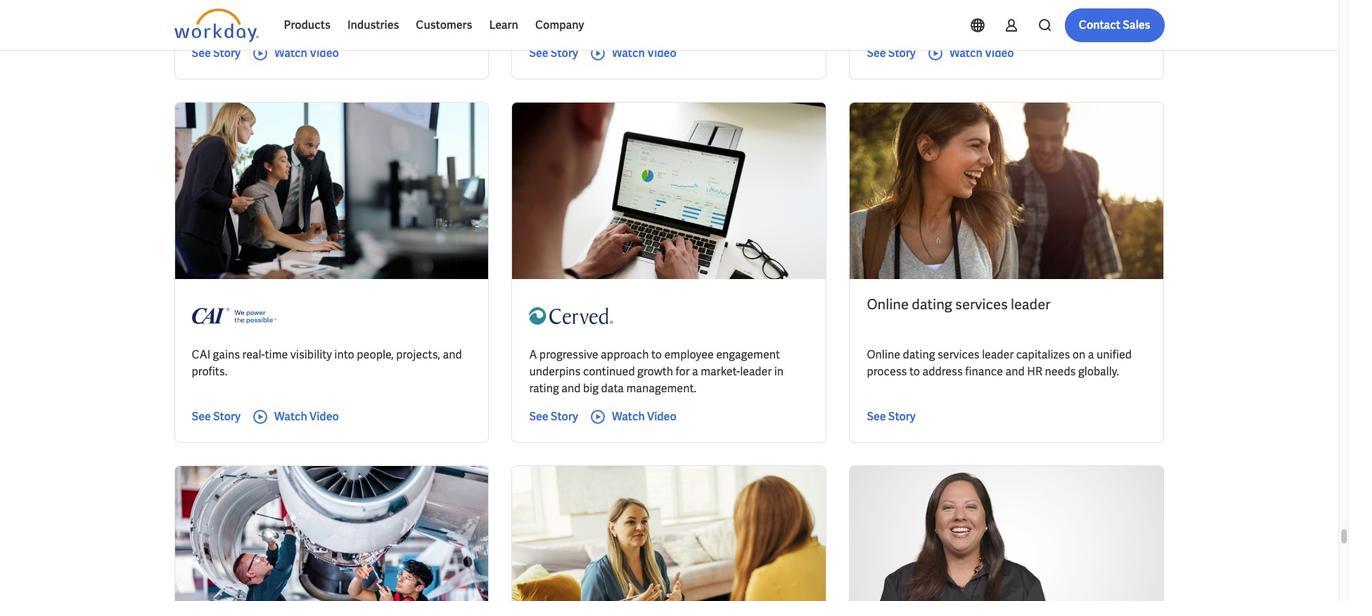 Task type: vqa. For each thing, say whether or not it's contained in the screenshot.
workday success plans
no



Task type: locate. For each thing, give the bounding box(es) containing it.
leader up finance
[[982, 348, 1014, 362]]

2 online from the top
[[867, 348, 900, 362]]

cai
[[192, 348, 210, 362]]

1 vertical spatial and
[[1006, 365, 1025, 379]]

0 vertical spatial services
[[955, 296, 1008, 314]]

0 vertical spatial leader
[[1011, 296, 1051, 314]]

0 horizontal spatial a
[[692, 365, 698, 379]]

a progressive approach to employee engagement underpins continued growth for a market-leader in rating and big data management.
[[529, 348, 784, 396]]

to inside a progressive approach to employee engagement underpins continued growth for a market-leader in rating and big data management.
[[651, 348, 662, 362]]

and inside a progressive approach to employee engagement underpins continued growth for a market-leader in rating and big data management.
[[562, 381, 581, 396]]

and right "projects,"
[[443, 348, 462, 362]]

customers button
[[408, 8, 481, 42]]

0 vertical spatial a
[[1088, 348, 1094, 362]]

services up address
[[938, 348, 980, 362]]

0 vertical spatial dating
[[912, 296, 952, 314]]

clear
[[550, 15, 574, 28]]

services inside online dating services leader capitalizes on a unified process to address finance and hr needs globally.
[[938, 348, 980, 362]]

business outcome button
[[337, 8, 460, 36]]

2 vertical spatial and
[[562, 381, 581, 396]]

market-
[[701, 365, 740, 379]]

a right for
[[692, 365, 698, 379]]

a
[[1088, 348, 1094, 362], [692, 365, 698, 379]]

in
[[774, 365, 784, 379]]

1 horizontal spatial a
[[1088, 348, 1094, 362]]

1 vertical spatial services
[[938, 348, 980, 362]]

dating inside online dating services leader capitalizes on a unified process to address finance and hr needs globally.
[[903, 348, 935, 362]]

outcome
[[390, 15, 432, 28]]

1 horizontal spatial to
[[910, 365, 920, 379]]

and
[[443, 348, 462, 362], [1006, 365, 1025, 379], [562, 381, 581, 396]]

1 vertical spatial leader
[[982, 348, 1014, 362]]

products button
[[275, 8, 339, 42]]

more button
[[471, 8, 534, 36]]

0 horizontal spatial and
[[443, 348, 462, 362]]

watch
[[274, 46, 307, 61], [612, 46, 645, 61], [950, 46, 983, 61], [274, 410, 307, 424], [612, 410, 645, 424]]

online dating services leader capitalizes on a unified process to address finance and hr needs globally.
[[867, 348, 1132, 379]]

cai gains real-time visibility into people, projects, and profits.
[[192, 348, 462, 379]]

0 horizontal spatial to
[[651, 348, 662, 362]]

big
[[583, 381, 599, 396]]

video
[[310, 46, 339, 61], [647, 46, 677, 61], [985, 46, 1014, 61], [310, 410, 339, 424], [647, 410, 677, 424]]

1 vertical spatial to
[[910, 365, 920, 379]]

company button
[[527, 8, 593, 42]]

visibility
[[290, 348, 332, 362]]

profits.
[[192, 365, 227, 379]]

to inside online dating services leader capitalizes on a unified process to address finance and hr needs globally.
[[910, 365, 920, 379]]

products
[[284, 18, 331, 32]]

1 online from the top
[[867, 296, 909, 314]]

0 vertical spatial and
[[443, 348, 462, 362]]

see story link
[[192, 45, 241, 62], [529, 45, 578, 62], [867, 45, 916, 62], [192, 409, 241, 426], [529, 409, 578, 426], [867, 409, 916, 426]]

for
[[676, 365, 690, 379]]

underpins
[[529, 365, 581, 379]]

see
[[192, 46, 211, 61], [529, 46, 549, 61], [867, 46, 886, 61], [192, 410, 211, 424], [529, 410, 549, 424], [867, 410, 886, 424]]

topic
[[185, 15, 209, 28]]

dating for online dating services leader capitalizes on a unified process to address finance and hr needs globally.
[[903, 348, 935, 362]]

watch video link
[[252, 45, 339, 62], [590, 45, 677, 62], [927, 45, 1014, 62], [252, 409, 339, 426], [590, 409, 677, 426]]

online inside online dating services leader capitalizes on a unified process to address finance and hr needs globally.
[[867, 348, 900, 362]]

to up growth
[[651, 348, 662, 362]]

approach
[[601, 348, 649, 362]]

0 vertical spatial to
[[651, 348, 662, 362]]

contact sales link
[[1065, 8, 1165, 42]]

see story
[[192, 46, 241, 61], [529, 46, 578, 61], [867, 46, 916, 61], [192, 410, 241, 424], [529, 410, 578, 424], [867, 410, 916, 424]]

1 vertical spatial dating
[[903, 348, 935, 362]]

computer aid, inc. image
[[192, 296, 276, 336]]

1 vertical spatial online
[[867, 348, 900, 362]]

watch video
[[274, 46, 339, 61], [612, 46, 677, 61], [950, 46, 1014, 61], [274, 410, 339, 424], [612, 410, 677, 424]]

growth
[[637, 365, 673, 379]]

data
[[601, 381, 624, 396]]

story
[[213, 46, 241, 61], [551, 46, 578, 61], [888, 46, 916, 61], [213, 410, 241, 424], [551, 410, 578, 424], [888, 410, 916, 424]]

Search Customer Stories text field
[[965, 9, 1137, 34]]

2 horizontal spatial and
[[1006, 365, 1025, 379]]

capitalizes
[[1016, 348, 1070, 362]]

services
[[955, 296, 1008, 314], [938, 348, 980, 362]]

hr
[[1027, 365, 1043, 379]]

clear all button
[[546, 8, 592, 36]]

industries button
[[339, 8, 408, 42]]

gains
[[213, 348, 240, 362]]

on
[[1073, 348, 1086, 362]]

engagement
[[716, 348, 780, 362]]

online
[[867, 296, 909, 314], [867, 348, 900, 362]]

more
[[483, 15, 506, 28]]

services up online dating services leader capitalizes on a unified process to address finance and hr needs globally.
[[955, 296, 1008, 314]]

go to the homepage image
[[174, 8, 259, 42]]

management.
[[626, 381, 697, 396]]

1 vertical spatial a
[[692, 365, 698, 379]]

employee
[[664, 348, 714, 362]]

2 vertical spatial leader
[[740, 365, 772, 379]]

1 horizontal spatial and
[[562, 381, 581, 396]]

leader inside online dating services leader capitalizes on a unified process to address finance and hr needs globally.
[[982, 348, 1014, 362]]

dating
[[912, 296, 952, 314], [903, 348, 935, 362]]

0 vertical spatial online
[[867, 296, 909, 314]]

customers
[[416, 18, 472, 32]]

to
[[651, 348, 662, 362], [910, 365, 920, 379]]

time
[[265, 348, 288, 362]]

leader
[[1011, 296, 1051, 314], [982, 348, 1014, 362], [740, 365, 772, 379]]

industries
[[347, 18, 399, 32]]

real-
[[242, 348, 265, 362]]

online for online dating services leader
[[867, 296, 909, 314]]

to right process
[[910, 365, 920, 379]]

and left big
[[562, 381, 581, 396]]

all
[[576, 15, 587, 28]]

a right on
[[1088, 348, 1094, 362]]

leader up capitalizes
[[1011, 296, 1051, 314]]

and left hr
[[1006, 365, 1025, 379]]

leader down the engagement
[[740, 365, 772, 379]]



Task type: describe. For each thing, give the bounding box(es) containing it.
leader inside a progressive approach to employee engagement underpins continued growth for a market-leader in rating and big data management.
[[740, 365, 772, 379]]

unified
[[1097, 348, 1132, 362]]

company
[[535, 18, 584, 32]]

progressive
[[539, 348, 598, 362]]

learn button
[[481, 8, 527, 42]]

and inside online dating services leader capitalizes on a unified process to address finance and hr needs globally.
[[1006, 365, 1025, 379]]

online for online dating services leader capitalizes on a unified process to address finance and hr needs globally.
[[867, 348, 900, 362]]

a
[[529, 348, 537, 362]]

globally.
[[1078, 365, 1119, 379]]

into
[[334, 348, 354, 362]]

needs
[[1045, 365, 1076, 379]]

services for online dating services leader
[[955, 296, 1008, 314]]

leader for online dating services leader
[[1011, 296, 1051, 314]]

finance
[[965, 365, 1003, 379]]

industry
[[260, 15, 297, 28]]

dating for online dating services leader
[[912, 296, 952, 314]]

process
[[867, 365, 907, 379]]

leader for online dating services leader capitalizes on a unified process to address finance and hr needs globally.
[[982, 348, 1014, 362]]

contact sales
[[1079, 18, 1151, 32]]

business outcome
[[348, 15, 432, 28]]

learn
[[489, 18, 518, 32]]

online dating services leader
[[867, 296, 1051, 314]]

and inside cai gains real-time visibility into people, projects, and profits.
[[443, 348, 462, 362]]

a inside a progressive approach to employee engagement underpins continued growth for a market-leader in rating and big data management.
[[692, 365, 698, 379]]

services for online dating services leader capitalizes on a unified process to address finance and hr needs globally.
[[938, 348, 980, 362]]

projects,
[[396, 348, 440, 362]]

people,
[[357, 348, 394, 362]]

sales
[[1123, 18, 1151, 32]]

rating
[[529, 381, 559, 396]]

a inside online dating services leader capitalizes on a unified process to address finance and hr needs globally.
[[1088, 348, 1094, 362]]

topic button
[[174, 8, 237, 36]]

clear all
[[550, 15, 587, 28]]

continued
[[583, 365, 635, 379]]

contact
[[1079, 18, 1121, 32]]

industry button
[[249, 8, 326, 36]]

address
[[923, 365, 963, 379]]

business
[[348, 15, 388, 28]]



